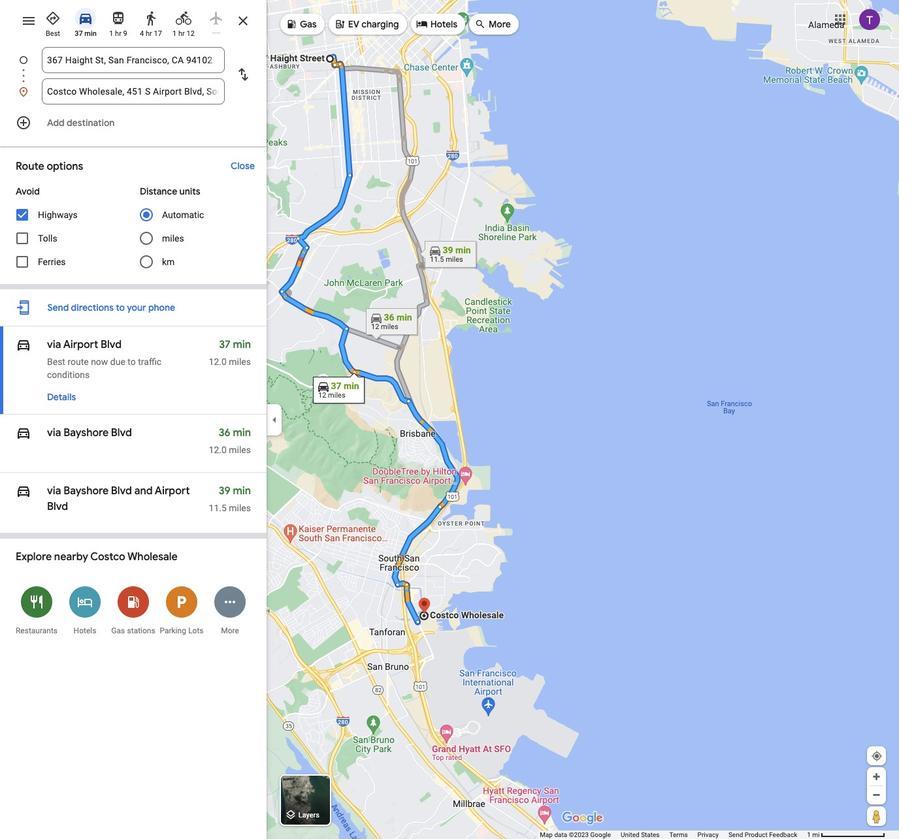 Task type: vqa. For each thing, say whether or not it's contained in the screenshot.
Stops Popup Button
no



Task type: describe. For each thing, give the bounding box(es) containing it.
min for bayshore blvd
[[233, 427, 251, 440]]

hr for 12
[[178, 29, 185, 38]]

1 mi
[[807, 832, 820, 839]]

united states button
[[621, 831, 660, 840]]

36 min 12.0 miles
[[209, 427, 251, 455]]

gas inside the gas stations button
[[111, 627, 125, 636]]

parking
[[160, 627, 186, 636]]

list inside google maps element
[[0, 47, 267, 105]]

privacy button
[[698, 831, 719, 840]]

send directions to your phone
[[47, 302, 175, 314]]

 for airport blvd
[[16, 336, 31, 354]]

your
[[127, 302, 146, 314]]

add
[[47, 117, 64, 129]]

traffic
[[138, 357, 161, 367]]

via airport blvd best route now due to traffic conditions
[[47, 338, 161, 380]]

4 hr 17
[[140, 29, 162, 38]]

 more
[[474, 17, 511, 31]]

reverse starting point and destination image
[[235, 67, 251, 82]]

hotels inside the  hotels
[[430, 18, 457, 30]]

 for bayshore blvd
[[16, 424, 31, 442]]

states
[[641, 832, 660, 839]]

1 list item from the top
[[0, 47, 267, 89]]

avoid highways
[[16, 186, 78, 220]]

©2023
[[569, 832, 589, 839]]

1 for 1 mi
[[807, 832, 811, 839]]

39
[[219, 485, 230, 498]]

lots
[[188, 627, 204, 636]]

miles inside the distance units option group
[[162, 233, 184, 244]]

send for send product feedback
[[728, 832, 743, 839]]

parking lots
[[160, 627, 204, 636]]

driving image for bayshore blvd and airport blvd
[[16, 482, 31, 500]]

2 list item from the top
[[0, 78, 267, 105]]

details button
[[41, 385, 83, 409]]

37 for 37 min
[[75, 29, 83, 38]]

best inside via airport blvd best route now due to traffic conditions
[[47, 357, 65, 367]]

via bayshore blvd
[[47, 427, 132, 440]]

4
[[140, 29, 144, 38]]

1 for 1 hr 9
[[109, 29, 113, 38]]

driving image for airport blvd
[[16, 336, 31, 354]]

footer inside google maps element
[[540, 831, 807, 840]]

google maps element
[[0, 0, 899, 840]]

phone
[[148, 302, 175, 314]]

ev
[[348, 18, 359, 30]]

 ev charging
[[334, 17, 399, 31]]

zoom out image
[[872, 791, 881, 800]]

restaurants button
[[12, 578, 61, 643]]

1 hr 9
[[109, 29, 127, 38]]

show your location image
[[871, 751, 883, 762]]

close directions image
[[235, 13, 251, 29]]

km
[[162, 257, 175, 267]]

via for bayshore
[[47, 427, 61, 440]]

route options
[[16, 160, 83, 173]]

best travel modes image
[[45, 10, 61, 26]]

wholesale
[[127, 551, 178, 564]]

flights image
[[208, 10, 224, 26]]

min inside option
[[85, 29, 97, 38]]

37 for 37 min 12.0 miles
[[219, 338, 230, 352]]

37 min
[[75, 29, 97, 38]]


[[334, 17, 345, 31]]

avoid
[[16, 186, 40, 197]]

1 bayshore from the top
[[63, 427, 109, 440]]

add destination
[[47, 117, 115, 129]]

cycling image
[[176, 10, 191, 26]]

gas inside  gas
[[300, 18, 317, 30]]

hr for 9
[[115, 29, 121, 38]]

google
[[590, 832, 611, 839]]

to inside 'button'
[[116, 302, 125, 314]]

feedback
[[769, 832, 797, 839]]

close
[[231, 160, 255, 172]]

miles for 36
[[229, 445, 251, 455]]

Starting point 367 Haight St, San Francisco, CA 94102 field
[[47, 52, 220, 68]]

1 for 1 hr 12
[[173, 29, 177, 38]]

restaurants
[[16, 627, 58, 636]]

map
[[540, 832, 553, 839]]

gas stations
[[111, 627, 155, 636]]

3 via from the top
[[47, 485, 63, 498]]

layers
[[298, 812, 319, 820]]

11.5
[[209, 503, 227, 514]]

distance units
[[140, 186, 200, 197]]

map data ©2023 google
[[540, 832, 611, 839]]

Best radio
[[39, 5, 67, 39]]

automatic
[[162, 210, 204, 220]]

min for bayshore blvd and airport blvd
[[233, 485, 251, 498]]

distance
[[140, 186, 177, 197]]

zoom in image
[[872, 772, 881, 782]]

12.0 for 36 min
[[209, 445, 227, 455]]


[[474, 17, 486, 31]]

hotels inside button
[[74, 627, 96, 636]]

distance units option group
[[140, 180, 251, 274]]

1 mi button
[[807, 832, 885, 839]]

to inside via airport blvd best route now due to traffic conditions
[[128, 357, 136, 367]]

airport inside via airport blvd best route now due to traffic conditions
[[63, 338, 98, 352]]

details
[[47, 391, 76, 403]]

options
[[47, 160, 83, 173]]

now
[[91, 357, 108, 367]]

directions
[[71, 302, 114, 314]]

parking lots button
[[157, 578, 206, 643]]

39 min 11.5 miles
[[209, 485, 251, 514]]

1 hr 12
[[173, 29, 195, 38]]

transit image
[[110, 10, 126, 26]]


[[286, 17, 297, 31]]

9
[[123, 29, 127, 38]]



Task type: locate. For each thing, give the bounding box(es) containing it.
highways
[[38, 210, 78, 220]]

driving image
[[78, 10, 93, 26], [16, 336, 31, 354], [16, 424, 31, 442], [16, 482, 31, 500]]

2 via from the top
[[47, 427, 61, 440]]

0 vertical spatial send
[[47, 302, 69, 314]]

miles for 37
[[229, 357, 251, 367]]

miles inside 37 min 12.0 miles
[[229, 357, 251, 367]]

1 horizontal spatial airport
[[155, 485, 190, 498]]

driving image for bayshore blvd
[[16, 424, 31, 442]]

3  from the top
[[16, 482, 31, 500]]

17
[[154, 29, 162, 38]]

hotels left gas stations
[[74, 627, 96, 636]]

none field down '9'
[[47, 47, 220, 73]]

0 horizontal spatial send
[[47, 302, 69, 314]]

bayshore
[[63, 427, 109, 440], [63, 485, 109, 498]]

1 horizontal spatial to
[[128, 357, 136, 367]]

send inside button
[[728, 832, 743, 839]]

37 inside option
[[75, 29, 83, 38]]

via
[[47, 338, 61, 352], [47, 427, 61, 440], [47, 485, 63, 498]]

2 bayshore from the top
[[63, 485, 109, 498]]

nearby
[[54, 551, 88, 564]]

more button
[[206, 578, 254, 643]]

 hotels
[[416, 17, 457, 31]]

 gas
[[286, 17, 317, 31]]

close button
[[224, 154, 261, 178]]


[[16, 336, 31, 354], [16, 424, 31, 442], [16, 482, 31, 500]]

0 vertical spatial via
[[47, 338, 61, 352]]

36
[[219, 427, 230, 440]]

1 horizontal spatial 1
[[173, 29, 177, 38]]

12.0
[[209, 357, 227, 367], [209, 445, 227, 455]]

google account: tyler black  
(blacklashes1000@gmail.com) image
[[859, 9, 880, 30]]

hr inside option
[[146, 29, 152, 38]]

to
[[116, 302, 125, 314], [128, 357, 136, 367]]

2  from the top
[[16, 424, 31, 442]]

ferries
[[38, 257, 66, 267]]

best down 'best travel modes' icon
[[46, 29, 60, 38]]


[[416, 17, 428, 31]]

2 hr from the left
[[146, 29, 152, 38]]

2 vertical spatial via
[[47, 485, 63, 498]]

min for airport blvd
[[233, 338, 251, 352]]

37 inside 37 min 12.0 miles
[[219, 338, 230, 352]]

airport right the and
[[155, 485, 190, 498]]

0 horizontal spatial airport
[[63, 338, 98, 352]]

best inside option
[[46, 29, 60, 38]]

0 vertical spatial 
[[16, 336, 31, 354]]

hotels
[[430, 18, 457, 30], [74, 627, 96, 636]]

directions main content
[[0, 0, 267, 840]]

privacy
[[698, 832, 719, 839]]

0 vertical spatial to
[[116, 302, 125, 314]]

airport
[[63, 338, 98, 352], [155, 485, 190, 498]]

list
[[0, 47, 267, 105]]

0 vertical spatial best
[[46, 29, 60, 38]]

list item down '9'
[[0, 47, 267, 89]]

1 vertical spatial none field
[[47, 78, 220, 105]]

0 vertical spatial hotels
[[430, 18, 457, 30]]

None field
[[47, 47, 220, 73], [47, 78, 220, 105]]

0 horizontal spatial to
[[116, 302, 125, 314]]

footer containing map data ©2023 google
[[540, 831, 807, 840]]

blvd
[[101, 338, 122, 352], [111, 427, 132, 440], [111, 485, 132, 498], [47, 500, 68, 514]]

airport up the route
[[63, 338, 98, 352]]

None radio
[[203, 5, 230, 33]]

0 vertical spatial more
[[489, 18, 511, 30]]

0 horizontal spatial 1
[[109, 29, 113, 38]]

2 none field from the top
[[47, 78, 220, 105]]

0 horizontal spatial hotels
[[74, 627, 96, 636]]

explore
[[16, 551, 52, 564]]

footer
[[540, 831, 807, 840]]

12.0 inside 37 min 12.0 miles
[[209, 357, 227, 367]]

via inside via airport blvd best route now due to traffic conditions
[[47, 338, 61, 352]]

product
[[745, 832, 768, 839]]

1 inside radio
[[173, 29, 177, 38]]

route
[[68, 357, 89, 367]]

miles inside 36 min 12.0 miles
[[229, 445, 251, 455]]

1 via from the top
[[47, 338, 61, 352]]

1 left '9'
[[109, 29, 113, 38]]

2 12.0 from the top
[[209, 445, 227, 455]]

more inside ' more'
[[489, 18, 511, 30]]

0 vertical spatial 12.0
[[209, 357, 227, 367]]

0 vertical spatial none field
[[47, 47, 220, 73]]

1 vertical spatial gas
[[111, 627, 125, 636]]

driving image inside 37 min option
[[78, 10, 93, 26]]

conditions
[[47, 370, 90, 380]]

1 inside option
[[109, 29, 113, 38]]

1 left 12 at the top left of page
[[173, 29, 177, 38]]

0 horizontal spatial 37
[[75, 29, 83, 38]]

miles
[[162, 233, 184, 244], [229, 357, 251, 367], [229, 445, 251, 455], [229, 503, 251, 514]]

data
[[554, 832, 567, 839]]

gas stations button
[[109, 578, 157, 643]]

1 vertical spatial 
[[16, 424, 31, 442]]

gas right 
[[300, 18, 317, 30]]

1 vertical spatial to
[[128, 357, 136, 367]]

1 hr 12 radio
[[170, 5, 197, 39]]

hr right 4
[[146, 29, 152, 38]]

list item
[[0, 47, 267, 89], [0, 78, 267, 105]]

more inside button
[[221, 627, 239, 636]]

costco
[[90, 551, 125, 564]]

terms button
[[669, 831, 688, 840]]

send left product on the bottom
[[728, 832, 743, 839]]

none field starting point 367 haight st, san francisco, ca 94102
[[47, 47, 220, 73]]

1 vertical spatial 37
[[219, 338, 230, 352]]

hotels right 
[[430, 18, 457, 30]]

1 none field from the top
[[47, 47, 220, 73]]

1 horizontal spatial send
[[728, 832, 743, 839]]

more right 
[[489, 18, 511, 30]]

 for bayshore blvd and airport blvd
[[16, 482, 31, 500]]

1 vertical spatial hotels
[[74, 627, 96, 636]]

0 vertical spatial gas
[[300, 18, 317, 30]]

hr for 17
[[146, 29, 152, 38]]

destination
[[67, 117, 115, 129]]

mi
[[812, 832, 820, 839]]

2 horizontal spatial 1
[[807, 832, 811, 839]]

miles for 39
[[229, 503, 251, 514]]

1 vertical spatial via
[[47, 427, 61, 440]]

explore nearby costco wholesale
[[16, 551, 178, 564]]

united states
[[621, 832, 660, 839]]

more
[[489, 18, 511, 30], [221, 627, 239, 636]]

and
[[134, 485, 153, 498]]

stations
[[127, 627, 155, 636]]

to left your
[[116, 302, 125, 314]]

37 min 12.0 miles
[[209, 338, 251, 367]]

3 hr from the left
[[178, 29, 185, 38]]

miles inside 39 min 11.5 miles
[[229, 503, 251, 514]]

Destination Costco Wholesale, 451 S Airport Blvd, South San Francisco, CA 94080 field
[[47, 84, 220, 99]]

1 hr 9 radio
[[105, 5, 132, 39]]

hr left '9'
[[115, 29, 121, 38]]

4 hr 17 radio
[[137, 5, 165, 39]]

none field for 2nd list item from the top of the google maps element
[[47, 78, 220, 105]]

send left directions
[[47, 302, 69, 314]]

12
[[187, 29, 195, 38]]

1 horizontal spatial 37
[[219, 338, 230, 352]]

send for send directions to your phone
[[47, 302, 69, 314]]

united
[[621, 832, 639, 839]]

send directions to your phone button
[[41, 295, 182, 321]]

gas left stations
[[111, 627, 125, 636]]

hr left 12 at the top left of page
[[178, 29, 185, 38]]

to right due
[[128, 357, 136, 367]]

1 vertical spatial send
[[728, 832, 743, 839]]

2 vertical spatial 
[[16, 482, 31, 500]]

terms
[[669, 832, 688, 839]]

tolls
[[38, 233, 57, 244]]

1 left mi at the right of the page
[[807, 832, 811, 839]]

more right lots
[[221, 627, 239, 636]]

add destination button
[[0, 110, 267, 136]]

best
[[46, 29, 60, 38], [47, 357, 65, 367]]

bayshore left the and
[[63, 485, 109, 498]]

none field for 2nd list item from the bottom of the google maps element
[[47, 47, 220, 73]]

min inside 36 min 12.0 miles
[[233, 427, 251, 440]]

min inside 37 min 12.0 miles
[[233, 338, 251, 352]]

0 vertical spatial bayshore
[[63, 427, 109, 440]]

1 hr from the left
[[115, 29, 121, 38]]

0 horizontal spatial gas
[[111, 627, 125, 636]]

hotels button
[[61, 578, 109, 643]]

none field down starting point 367 haight st, san francisco, ca 94102 field
[[47, 78, 220, 105]]

1
[[109, 29, 113, 38], [173, 29, 177, 38], [807, 832, 811, 839]]

12.0 inside 36 min 12.0 miles
[[209, 445, 227, 455]]

none field destination costco wholesale, 451 s airport blvd, south san francisco, ca 94080
[[47, 78, 220, 105]]

37
[[75, 29, 83, 38], [219, 338, 230, 352]]

0 horizontal spatial more
[[221, 627, 239, 636]]

hr
[[115, 29, 121, 38], [146, 29, 152, 38], [178, 29, 185, 38]]

1 vertical spatial 12.0
[[209, 445, 227, 455]]

1 vertical spatial more
[[221, 627, 239, 636]]

12.0 for 37 min
[[209, 357, 227, 367]]

1 12.0 from the top
[[209, 357, 227, 367]]

1 vertical spatial airport
[[155, 485, 190, 498]]

via for airport
[[47, 338, 61, 352]]

gas
[[300, 18, 317, 30], [111, 627, 125, 636]]

min
[[85, 29, 97, 38], [233, 338, 251, 352], [233, 427, 251, 440], [233, 485, 251, 498]]

route
[[16, 160, 44, 173]]

best up conditions
[[47, 357, 65, 367]]

1  from the top
[[16, 336, 31, 354]]

0 vertical spatial airport
[[63, 338, 98, 352]]

1 horizontal spatial gas
[[300, 18, 317, 30]]

1 horizontal spatial hr
[[146, 29, 152, 38]]

hr inside option
[[115, 29, 121, 38]]

1 vertical spatial best
[[47, 357, 65, 367]]

airport inside 'bayshore blvd and airport blvd'
[[155, 485, 190, 498]]

send product feedback
[[728, 832, 797, 839]]

walking image
[[143, 10, 159, 26]]

send inside 'button'
[[47, 302, 69, 314]]

0 horizontal spatial hr
[[115, 29, 121, 38]]

due
[[110, 357, 125, 367]]

1 horizontal spatial more
[[489, 18, 511, 30]]

charging
[[361, 18, 399, 30]]

collapse side panel image
[[267, 413, 282, 427]]

hr inside radio
[[178, 29, 185, 38]]

1 horizontal spatial hotels
[[430, 18, 457, 30]]

blvd inside via airport blvd best route now due to traffic conditions
[[101, 338, 122, 352]]

1 vertical spatial bayshore
[[63, 485, 109, 498]]

list item down starting point 367 haight st, san francisco, ca 94102 field
[[0, 78, 267, 105]]

37 min radio
[[72, 5, 99, 39]]

0 vertical spatial 37
[[75, 29, 83, 38]]

bayshore down details button
[[63, 427, 109, 440]]

min inside 39 min 11.5 miles
[[233, 485, 251, 498]]

units
[[179, 186, 200, 197]]

bayshore blvd and airport blvd
[[47, 485, 190, 514]]

send product feedback button
[[728, 831, 797, 840]]

show street view coverage image
[[867, 807, 886, 827]]

2 horizontal spatial hr
[[178, 29, 185, 38]]

bayshore inside 'bayshore blvd and airport blvd'
[[63, 485, 109, 498]]



